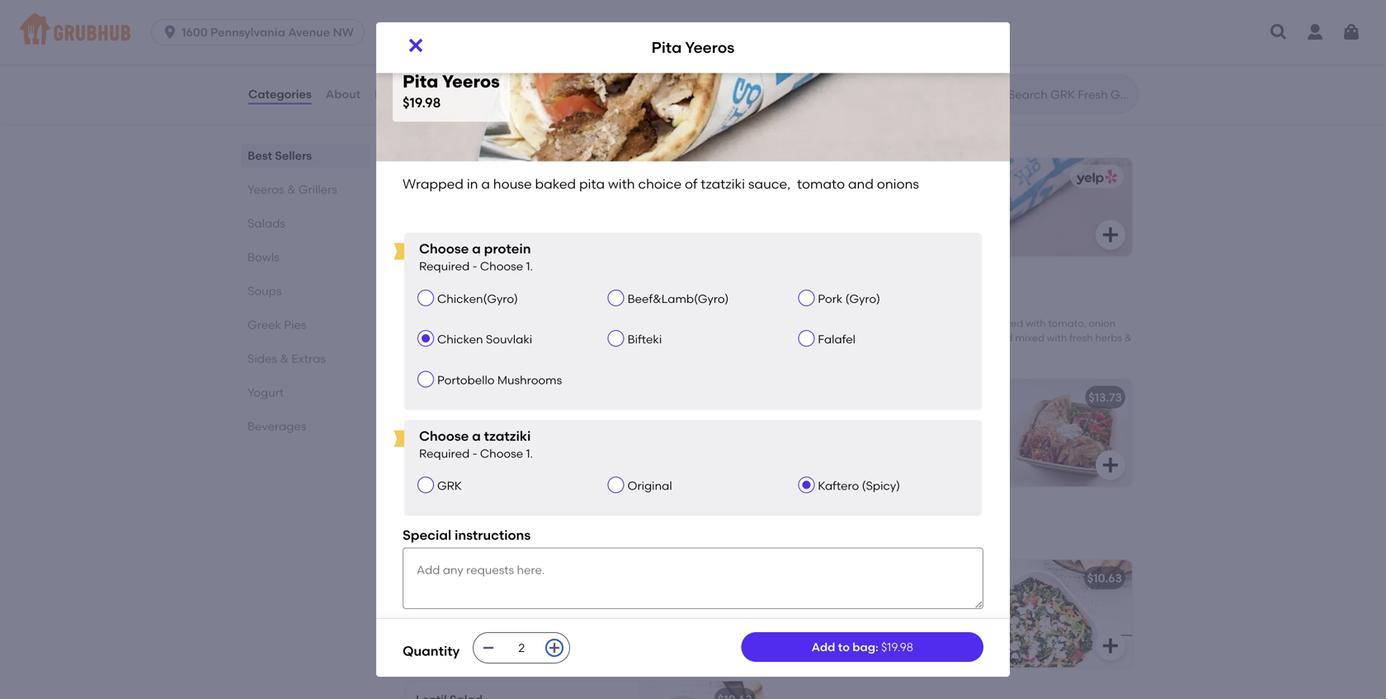 Task type: vqa. For each thing, say whether or not it's contained in the screenshot.
4 Pieces of Waffle with Chocolate + Vanilla ice cream, chocolate syrup, whipped cream, strawberry
no



Task type: locate. For each thing, give the bounding box(es) containing it.
original
[[628, 479, 673, 493]]

grillers for yeeros & grillers yeeros--a traditional meat marinated and roasted, sourced from, thinly sliced and wrapped in a house baked pita or plate. served with tomato, onion and your choice of choice of tzatziki.  grillers-authentic beef patties or chicken kebaps made from fine cuts of meat, minced and mixed with fresh herbs & spices then grilled against an open flame. served with warm sides and homemade tzatziki.
[[483, 294, 545, 315]]

add
[[812, 640, 836, 654]]

0 vertical spatial -
[[473, 259, 478, 273]]

lentil salad image
[[639, 681, 763, 699]]

sauce, up (spicy)
[[895, 414, 932, 428]]

grillers inside yeeros & grillers yeeros--a traditional meat marinated and roasted, sourced from, thinly sliced and wrapped in a house baked pita or plate. served with tomato, onion and your choice of choice of tzatziki.  grillers-authentic beef patties or chicken kebaps made from fine cuts of meat, minced and mixed with fresh herbs & spices then grilled against an open flame. served with warm sides and homemade tzatziki.
[[483, 294, 545, 315]]

1. inside choose a tzatziki required - choose 1.
[[526, 446, 533, 460]]

beef
[[665, 332, 687, 344]]

house inside yeeros & grillers yeeros--a traditional meat marinated and roasted, sourced from, thinly sliced and wrapped in a house baked pita or plate. served with tomato, onion and your choice of choice of tzatziki.  grillers-authentic beef patties or chicken kebaps made from fine cuts of meat, minced and mixed with fresh herbs & spices then grilled against an open flame. served with warm sides and homemade tzatziki.
[[863, 317, 892, 329]]

house down portobello mushrooms
[[495, 417, 528, 431]]

yeeros inside yeeros & grillers yeeros--a traditional meat marinated and roasted, sourced from, thinly sliced and wrapped in a house baked pita or plate. served with tomato, onion and your choice of choice of tzatziki.  grillers-authentic beef patties or chicken kebaps made from fine cuts of meat, minced and mixed with fresh herbs & spices then grilled against an open flame. served with warm sides and homemade tzatziki.
[[403, 294, 461, 315]]

homemade
[[741, 346, 797, 358]]

1 vertical spatial in
[[843, 317, 852, 329]]

0 horizontal spatial greek
[[248, 318, 281, 332]]

1 horizontal spatial sellers
[[445, 106, 503, 127]]

2 1. from the top
[[526, 446, 533, 460]]

1600 pennsylvania avenue nw button
[[151, 19, 371, 45]]

greek left pies
[[248, 318, 281, 332]]

1 required from the top
[[419, 259, 470, 273]]

wrapped in a house baked pita with choice of tzatziki sauce,  tomato and onions
[[403, 176, 920, 192], [416, 417, 618, 465]]

baked up cuts
[[894, 317, 925, 329]]

1 1. from the top
[[526, 259, 533, 273]]

1 vertical spatial house
[[863, 317, 892, 329]]

1 horizontal spatial yelp image
[[1074, 170, 1118, 185]]

your
[[424, 332, 445, 344]]

0 vertical spatial tzatziki.
[[541, 332, 576, 344]]

kale
[[786, 595, 810, 609]]

- up your
[[439, 317, 442, 329]]

choice
[[638, 176, 682, 192], [448, 332, 480, 344], [494, 332, 527, 344], [416, 434, 454, 448]]

(spicy)
[[862, 479, 901, 493]]

2
[[848, 431, 854, 445]]

sliced
[[746, 317, 774, 329]]

0 vertical spatial sellers
[[445, 106, 503, 127]]

salads up bowls
[[248, 216, 286, 230]]

& down best sellers
[[287, 182, 296, 196]]

pita
[[579, 176, 605, 192], [927, 317, 946, 329], [945, 414, 967, 428], [570, 417, 592, 431]]

1 horizontal spatial $19.98
[[882, 640, 914, 654]]

required inside choose a tzatziki required - choose 1.
[[419, 446, 470, 460]]

in down ordered
[[467, 176, 478, 192]]

svg image inside "1600 pennsylvania avenue nw" button
[[162, 24, 178, 40]]

grillers down best sellers
[[299, 182, 337, 196]]

best
[[403, 106, 441, 127], [248, 149, 272, 163], [426, 374, 447, 386]]

- inside yeeros & grillers yeeros--a traditional meat marinated and roasted, sourced from, thinly sliced and wrapped in a house baked pita or plate. served with tomato, onion and your choice of choice of tzatziki.  grillers-authentic beef patties or chicken kebaps made from fine cuts of meat, minced and mixed with fresh herbs & spices then grilled against an open flame. served with warm sides and homemade tzatziki.
[[439, 317, 442, 329]]

a inside choose a protein required - choose 1.
[[472, 241, 481, 257]]

bifteki
[[628, 332, 662, 346]]

sellers inside the best sellers most ordered on grubhub
[[445, 106, 503, 127]]

special instructions
[[403, 527, 531, 543]]

tzatziki. down marinated at the left of page
[[541, 332, 576, 344]]

meat
[[504, 317, 530, 329]]

2 horizontal spatial greek
[[843, 628, 876, 642]]

tomato down mushrooms on the bottom
[[551, 434, 593, 448]]

spices
[[403, 346, 433, 358]]

0 vertical spatial best
[[403, 106, 441, 127]]

greek salad
[[416, 571, 486, 585]]

yeeros-
[[403, 317, 439, 329]]

2 vertical spatial house
[[495, 417, 528, 431]]

yelp image
[[704, 170, 748, 185], [1074, 170, 1118, 185]]

baked down mushrooms on the bottom
[[531, 417, 567, 431]]

grilled
[[460, 346, 489, 358]]

yeeros & grillers
[[248, 182, 337, 196]]

baked
[[535, 176, 576, 192], [894, 317, 925, 329], [531, 417, 567, 431]]

categories
[[248, 87, 312, 101]]

svg image
[[1270, 22, 1289, 42], [1342, 22, 1362, 42], [406, 35, 426, 55], [731, 225, 751, 245], [1101, 455, 1121, 475], [731, 636, 751, 656], [1101, 636, 1121, 656]]

0 vertical spatial $19.98
[[403, 94, 441, 111]]

- inside choose a tzatziki required - choose 1.
[[473, 446, 478, 460]]

1 vertical spatial $19.98
[[882, 640, 914, 654]]

with inside wrapped in a house baked pita with choice of tzatziki sauce,  tomato and onions
[[595, 417, 618, 431]]

served
[[991, 317, 1024, 329], [605, 346, 638, 358], [786, 414, 824, 428], [786, 662, 824, 676]]

greek salad button
[[406, 560, 763, 667]]

wrapped inside wrapped in a house baked pita with choice of tzatziki sauce,  tomato and onions
[[416, 417, 469, 431]]

1. down 'protein'
[[526, 259, 533, 273]]

wrapped down best seller
[[416, 417, 469, 431]]

against
[[492, 346, 528, 358]]

main navigation navigation
[[0, 0, 1387, 64]]

0 vertical spatial sauce,
[[749, 176, 791, 192]]

greek inside button
[[416, 571, 450, 585]]

sellers up yeeros & grillers
[[275, 149, 312, 163]]

0 vertical spatial bread
[[786, 431, 820, 445]]

herbs
[[1096, 332, 1123, 344]]

grk
[[438, 479, 462, 493]]

in down portobello
[[472, 417, 482, 431]]

tzatziki
[[701, 176, 745, 192], [853, 414, 892, 428], [484, 428, 531, 444], [470, 434, 509, 448]]

1 vertical spatial tzatziki.
[[799, 346, 835, 358]]

yelp image inside $7.41 button
[[704, 170, 748, 185]]

2 vertical spatial -
[[473, 446, 478, 460]]

add to bag: $19.98
[[812, 640, 914, 654]]

- for tzatziki
[[473, 446, 478, 460]]

1 vertical spatial onions
[[416, 451, 453, 465]]

0 vertical spatial salads
[[248, 216, 286, 230]]

choose down portobello mushrooms
[[480, 446, 523, 460]]

1 vertical spatial sauce,
[[895, 414, 932, 428]]

pita yeeros image
[[639, 379, 763, 487]]

0 horizontal spatial pita
[[403, 71, 439, 92]]

greek salad image
[[639, 560, 763, 667]]

& right sides
[[280, 352, 289, 366]]

bread inside served with tzatziki sauce, a pita bread and 2 sides.
[[786, 431, 820, 445]]

svg image
[[162, 24, 178, 40], [1101, 225, 1121, 245], [482, 641, 495, 655], [548, 641, 562, 655]]

- for protein
[[473, 259, 478, 273]]

1 vertical spatial wrapped
[[416, 417, 469, 431]]

baked down the grubhub
[[535, 176, 576, 192]]

- down portobello
[[473, 446, 478, 460]]

required up grk at bottom
[[419, 446, 470, 460]]

1 horizontal spatial greek
[[416, 571, 450, 585]]

a
[[442, 317, 450, 329]]

1 vertical spatial pita
[[403, 71, 439, 92]]

required down the $7.41
[[419, 259, 470, 273]]

avenue
[[288, 25, 330, 39]]

1 horizontal spatial pita
[[652, 38, 682, 57]]

or up meat,
[[949, 317, 958, 329]]

house up fine
[[863, 317, 892, 329]]

special
[[403, 527, 452, 543]]

best for best sellers
[[248, 149, 272, 163]]

a
[[482, 176, 490, 192], [472, 241, 481, 257], [854, 317, 861, 329], [935, 414, 942, 428], [484, 417, 492, 431], [472, 428, 481, 444], [812, 645, 820, 659]]

best up yeeros & grillers
[[248, 149, 272, 163]]

2 horizontal spatial sauce,
[[895, 414, 932, 428]]

sellers
[[445, 106, 503, 127], [275, 149, 312, 163]]

& for sides & extras
[[280, 352, 289, 366]]

1 vertical spatial -
[[439, 317, 442, 329]]

0 horizontal spatial bread
[[786, 431, 820, 445]]

0 vertical spatial greek
[[248, 318, 281, 332]]

black-
[[832, 611, 867, 625]]

1. down mushrooms on the bottom
[[526, 446, 533, 460]]

of
[[685, 176, 698, 192], [482, 332, 492, 344], [529, 332, 538, 344], [913, 332, 923, 344], [457, 434, 468, 448]]

2 horizontal spatial pita
[[853, 662, 876, 676]]

pita yeeros $19.98
[[403, 71, 500, 111]]

2 vertical spatial greek
[[843, 628, 876, 642]]

wrapped up the $7.41
[[403, 176, 464, 192]]

cheese
[[905, 628, 945, 642]]

2 vertical spatial best
[[426, 374, 447, 386]]

sellers up on
[[445, 106, 503, 127]]

tzatziki. down made
[[799, 346, 835, 358]]

Special instructions text field
[[403, 548, 984, 609]]

pita for pita yeeros
[[652, 38, 682, 57]]

1 horizontal spatial sauce,
[[749, 176, 791, 192]]

1 yelp image from the left
[[704, 170, 748, 185]]

a inside kale with scallions, tomatoes, carrots, black-eyed peas and authentic greek feta cheese dressed with a lemon herb vinaigrette. served with pita bread
[[812, 645, 820, 659]]

best up the most
[[403, 106, 441, 127]]

served up kaftero
[[786, 414, 824, 428]]

bread left 2
[[786, 431, 820, 445]]

on
[[480, 129, 494, 143]]

1. inside choose a protein required - choose 1.
[[526, 259, 533, 273]]

sauce, down mushrooms on the bottom
[[512, 434, 549, 448]]

0 horizontal spatial grillers
[[299, 182, 337, 196]]

kale with scallions, tomatoes, carrots, black-eyed peas and authentic greek feta cheese dressed with a lemon herb vinaigrette. served with pita bread
[[786, 595, 992, 676]]

choose up grk at bottom
[[419, 428, 469, 444]]

salads down grk at bottom
[[403, 521, 462, 542]]

0 vertical spatial 1.
[[526, 259, 533, 273]]

1 horizontal spatial onions
[[877, 176, 920, 192]]

grillers-
[[579, 332, 616, 344]]

0 horizontal spatial tomato
[[551, 434, 593, 448]]

herb
[[860, 645, 886, 659]]

1 vertical spatial grillers
[[483, 294, 545, 315]]

grillers
[[299, 182, 337, 196], [483, 294, 545, 315]]

1 horizontal spatial salads
[[403, 521, 462, 542]]

0 vertical spatial tomato
[[797, 176, 845, 192]]

1 vertical spatial bread
[[878, 662, 912, 676]]

then
[[435, 346, 457, 358]]

tomato up $9.99
[[797, 176, 845, 192]]

served down add
[[786, 662, 824, 676]]

1 vertical spatial or
[[725, 332, 735, 344]]

required inside choose a protein required - choose 1.
[[419, 259, 470, 273]]

1 vertical spatial greek
[[416, 571, 450, 585]]

& for yeeros & grillers
[[287, 182, 296, 196]]

- inside choose a protein required - choose 1.
[[473, 259, 478, 273]]

patties
[[689, 332, 723, 344]]

and inside kale with scallions, tomatoes, carrots, black-eyed peas and authentic greek feta cheese dressed with a lemon herb vinaigrette. served with pita bread
[[928, 611, 950, 625]]

1 vertical spatial wrapped in a house baked pita with choice of tzatziki sauce,  tomato and onions
[[416, 417, 618, 465]]

1 vertical spatial 1.
[[526, 446, 533, 460]]

best left seller
[[426, 374, 447, 386]]

beverages
[[248, 419, 307, 433]]

1 horizontal spatial bread
[[878, 662, 912, 676]]

0 vertical spatial pita
[[652, 38, 682, 57]]

bread down herb at the bottom right
[[878, 662, 912, 676]]

in inside wrapped in a house baked pita with choice of tzatziki sauce,  tomato and onions
[[472, 417, 482, 431]]

& up traditional
[[465, 294, 478, 315]]

bread
[[786, 431, 820, 445], [878, 662, 912, 676]]

in up from
[[843, 317, 852, 329]]

choose a protein required - choose 1.
[[419, 241, 533, 273]]

best inside the best sellers most ordered on grubhub
[[403, 106, 441, 127]]

2 vertical spatial in
[[472, 417, 482, 431]]

0 vertical spatial or
[[949, 317, 958, 329]]

nw
[[333, 25, 354, 39]]

1 vertical spatial required
[[419, 446, 470, 460]]

baked inside yeeros & grillers yeeros--a traditional meat marinated and roasted, sourced from, thinly sliced and wrapped in a house baked pita or plate. served with tomato, onion and your choice of choice of tzatziki.  grillers-authentic beef patties or chicken kebaps made from fine cuts of meat, minced and mixed with fresh herbs & spices then grilled against an open flame. served with warm sides and homemade tzatziki.
[[894, 317, 925, 329]]

a inside wrapped in a house baked pita with choice of tzatziki sauce,  tomato and onions
[[484, 417, 492, 431]]

greek down black- on the bottom of the page
[[843, 628, 876, 642]]

feta
[[879, 628, 902, 642]]

a inside choose a tzatziki required - choose 1.
[[472, 428, 481, 444]]

with
[[608, 176, 635, 192], [1026, 317, 1046, 329], [1047, 332, 1068, 344], [640, 346, 660, 358], [827, 414, 851, 428], [595, 417, 618, 431], [813, 595, 836, 609], [786, 645, 809, 659], [827, 662, 851, 676]]

1 horizontal spatial grillers
[[483, 294, 545, 315]]

0 vertical spatial required
[[419, 259, 470, 273]]

open
[[545, 346, 570, 358]]

authentic
[[616, 332, 663, 344]]

0 horizontal spatial tzatziki.
[[541, 332, 576, 344]]

or
[[949, 317, 958, 329], [725, 332, 735, 344]]

best sellers most ordered on grubhub
[[403, 106, 547, 143]]

served inside kale with scallions, tomatoes, carrots, black-eyed peas and authentic greek feta cheese dressed with a lemon herb vinaigrette. served with pita bread
[[786, 662, 824, 676]]

&
[[287, 182, 296, 196], [465, 294, 478, 315], [1125, 332, 1133, 344], [280, 352, 289, 366]]

Search GRK Fresh Greek search field
[[1007, 87, 1133, 102]]

greek
[[248, 318, 281, 332], [416, 571, 450, 585], [843, 628, 876, 642]]

and
[[849, 176, 874, 192], [586, 317, 605, 329], [776, 317, 795, 329], [403, 332, 422, 344], [994, 332, 1013, 344], [719, 346, 738, 358], [823, 431, 845, 445], [596, 434, 618, 448], [928, 611, 950, 625]]

best for best sellers most ordered on grubhub
[[403, 106, 441, 127]]

tzatziki.
[[541, 332, 576, 344], [799, 346, 835, 358]]

a inside yeeros & grillers yeeros--a traditional meat marinated and roasted, sourced from, thinly sliced and wrapped in a house baked pita or plate. served with tomato, onion and your choice of choice of tzatziki.  grillers-authentic beef patties or chicken kebaps made from fine cuts of meat, minced and mixed with fresh herbs & spices then grilled against an open flame. served with warm sides and homemade tzatziki.
[[854, 317, 861, 329]]

- up chicken(gyro)
[[473, 259, 478, 273]]

house down the grubhub
[[493, 176, 532, 192]]

0 horizontal spatial or
[[725, 332, 735, 344]]

pita inside pita yeeros $19.98
[[403, 71, 439, 92]]

chicken
[[438, 332, 483, 346]]

0 horizontal spatial sellers
[[275, 149, 312, 163]]

1 vertical spatial baked
[[894, 317, 925, 329]]

tzatziki inside choose a tzatziki required - choose 1.
[[484, 428, 531, 444]]

$7.41
[[419, 222, 444, 236]]

1 horizontal spatial tzatziki.
[[799, 346, 835, 358]]

1 horizontal spatial or
[[949, 317, 958, 329]]

1 vertical spatial best
[[248, 149, 272, 163]]

1 vertical spatial tomato
[[551, 434, 593, 448]]

yelp image for $9.99
[[1074, 170, 1118, 185]]

yelp image inside $9.99 button
[[1074, 170, 1118, 185]]

0 horizontal spatial yelp image
[[704, 170, 748, 185]]

pita inside wrapped in a house baked pita with choice of tzatziki sauce,  tomato and onions
[[570, 417, 592, 431]]

sauce, up $9.99
[[749, 176, 791, 192]]

$13.73
[[1089, 390, 1123, 405]]

greek left salad at the bottom left of page
[[416, 571, 450, 585]]

yeeros
[[685, 38, 735, 57], [442, 71, 500, 92], [248, 182, 284, 196], [403, 294, 461, 315]]

(gyro)
[[846, 292, 881, 306]]

bread inside kale with scallions, tomatoes, carrots, black-eyed peas and authentic greek feta cheese dressed with a lemon herb vinaigrette. served with pita bread
[[878, 662, 912, 676]]

0 horizontal spatial $19.98
[[403, 94, 441, 111]]

2 yelp image from the left
[[1074, 170, 1118, 185]]

1 vertical spatial sellers
[[275, 149, 312, 163]]

0 horizontal spatial sauce,
[[512, 434, 549, 448]]

pita
[[652, 38, 682, 57], [403, 71, 439, 92], [853, 662, 876, 676]]

0 vertical spatial onions
[[877, 176, 920, 192]]

2 required from the top
[[419, 446, 470, 460]]

salads
[[248, 216, 286, 230], [403, 521, 462, 542]]

from,
[[690, 317, 715, 329]]

grillers up the 'meat'
[[483, 294, 545, 315]]

2 vertical spatial sauce,
[[512, 434, 549, 448]]

or down thinly
[[725, 332, 735, 344]]

0 vertical spatial grillers
[[299, 182, 337, 196]]

2 vertical spatial pita
[[853, 662, 876, 676]]



Task type: describe. For each thing, give the bounding box(es) containing it.
yeeros & grillers yeeros--a traditional meat marinated and roasted, sourced from, thinly sliced and wrapped in a house baked pita or plate. served with tomato, onion and your choice of choice of tzatziki.  grillers-authentic beef patties or chicken kebaps made from fine cuts of meat, minced and mixed with fresh herbs & spices then grilled against an open flame. served with warm sides and homemade tzatziki.
[[403, 294, 1133, 358]]

most
[[403, 129, 430, 143]]

warm
[[663, 346, 690, 358]]

$19.98 inside pita yeeros $19.98
[[403, 94, 441, 111]]

kaftero (spicy)
[[818, 479, 901, 493]]

greek for greek salad
[[416, 571, 450, 585]]

served with tzatziki sauce, a pita bread and 2 sides.
[[786, 414, 967, 445]]

to
[[838, 640, 850, 654]]

- for grillers
[[439, 317, 442, 329]]

about button
[[325, 64, 362, 124]]

peas
[[897, 611, 925, 625]]

required for choose a tzatziki
[[419, 446, 470, 460]]

categories button
[[248, 64, 313, 124]]

fine
[[870, 332, 888, 344]]

from
[[845, 332, 868, 344]]

extras
[[292, 352, 326, 366]]

thinly
[[718, 317, 743, 329]]

mushrooms
[[498, 373, 562, 387]]

portobello mushrooms
[[438, 373, 562, 387]]

Input item quantity number field
[[504, 633, 540, 663]]

$10.63
[[1088, 571, 1123, 585]]

tomato,
[[1049, 317, 1087, 329]]

0 vertical spatial in
[[467, 176, 478, 192]]

quantity
[[403, 643, 460, 659]]

bag:
[[853, 640, 879, 654]]

yeeros inside pita yeeros $19.98
[[442, 71, 500, 92]]

traditional
[[452, 317, 502, 329]]

served inside served with tzatziki sauce, a pita bread and 2 sides.
[[786, 414, 824, 428]]

flame.
[[572, 346, 602, 358]]

1600
[[182, 25, 208, 39]]

$9.99 button
[[776, 158, 1133, 256]]

reviews button
[[374, 64, 422, 124]]

house inside wrapped in a house baked pita with choice of tzatziki sauce,  tomato and onions
[[495, 417, 528, 431]]

pita inside served with tzatziki sauce, a pita bread and 2 sides.
[[945, 414, 967, 428]]

1. for tzatziki
[[526, 446, 533, 460]]

required for choose a protein
[[419, 259, 470, 273]]

souvlaki
[[486, 332, 533, 346]]

marinated
[[532, 317, 583, 329]]

meat,
[[925, 332, 953, 344]]

of inside wrapped in a house baked pita with choice of tzatziki sauce,  tomato and onions
[[457, 434, 468, 448]]

made
[[815, 332, 843, 344]]

greek inside kale with scallions, tomatoes, carrots, black-eyed peas and authentic greek feta cheese dressed with a lemon herb vinaigrette. served with pita bread
[[843, 628, 876, 642]]

served up mixed
[[991, 317, 1024, 329]]

portobello
[[438, 373, 495, 387]]

protein
[[484, 241, 531, 257]]

grubhub
[[497, 129, 547, 143]]

pita inside yeeros & grillers yeeros--a traditional meat marinated and roasted, sourced from, thinly sliced and wrapped in a house baked pita or plate. served with tomato, onion and your choice of choice of tzatziki.  grillers-authentic beef patties or chicken kebaps made from fine cuts of meat, minced and mixed with fresh herbs & spices then grilled against an open flame. served with warm sides and homemade tzatziki.
[[927, 317, 946, 329]]

0 vertical spatial wrapped in a house baked pita with choice of tzatziki sauce,  tomato and onions
[[403, 176, 920, 192]]

$9.99
[[788, 222, 817, 236]]

cuts
[[890, 332, 911, 344]]

and inside wrapped in a house baked pita with choice of tzatziki sauce,  tomato and onions
[[596, 434, 618, 448]]

authentic
[[786, 628, 840, 642]]

sourced
[[649, 317, 688, 329]]

and inside served with tzatziki sauce, a pita bread and 2 sides.
[[823, 431, 845, 445]]

a inside served with tzatziki sauce, a pita bread and 2 sides.
[[935, 414, 942, 428]]

pita inside kale with scallions, tomatoes, carrots, black-eyed peas and authentic greek feta cheese dressed with a lemon herb vinaigrette. served with pita bread
[[853, 662, 876, 676]]

in inside yeeros & grillers yeeros--a traditional meat marinated and roasted, sourced from, thinly sliced and wrapped in a house baked pita or plate. served with tomato, onion and your choice of choice of tzatziki.  grillers-authentic beef patties or chicken kebaps made from fine cuts of meat, minced and mixed with fresh herbs & spices then grilled against an open flame. served with warm sides and homemade tzatziki.
[[843, 317, 852, 329]]

best sellers
[[248, 149, 312, 163]]

plate.
[[961, 317, 988, 329]]

vinaigrette.
[[889, 645, 952, 659]]

0 vertical spatial wrapped
[[403, 176, 464, 192]]

with inside served with tzatziki sauce, a pita bread and 2 sides.
[[827, 414, 851, 428]]

best for best seller
[[426, 374, 447, 386]]

yogurt
[[248, 385, 284, 400]]

tomatoes,
[[893, 595, 950, 609]]

1. for protein
[[526, 259, 533, 273]]

instructions
[[455, 527, 531, 543]]

sides.
[[857, 431, 888, 445]]

an
[[530, 346, 543, 358]]

2 vertical spatial baked
[[531, 417, 567, 431]]

pita for pita yeeros $19.98
[[403, 71, 439, 92]]

0 vertical spatial baked
[[535, 176, 576, 192]]

choose down 'protein'
[[480, 259, 523, 273]]

0 horizontal spatial onions
[[416, 451, 453, 465]]

search icon image
[[982, 84, 1002, 104]]

scallions,
[[839, 595, 890, 609]]

choose down the $7.41
[[419, 241, 469, 257]]

pennsylvania
[[210, 25, 285, 39]]

sides
[[693, 346, 717, 358]]

greek for greek pies
[[248, 318, 281, 332]]

lemon
[[822, 645, 857, 659]]

1 horizontal spatial tomato
[[797, 176, 845, 192]]

bowls
[[248, 250, 280, 264]]

onion
[[1089, 317, 1116, 329]]

1600 pennsylvania avenue nw
[[182, 25, 354, 39]]

grillers for yeeros & grillers
[[299, 182, 337, 196]]

1 vertical spatial salads
[[403, 521, 462, 542]]

tzatziki inside served with tzatziki sauce, a pita bread and 2 sides.
[[853, 414, 892, 428]]

eyed
[[867, 611, 894, 625]]

carrots,
[[786, 611, 829, 625]]

sides
[[248, 352, 277, 366]]

mixed
[[1016, 332, 1045, 344]]

sellers for best sellers
[[275, 149, 312, 163]]

sauce, inside wrapped in a house baked pita with choice of tzatziki sauce,  tomato and onions
[[512, 434, 549, 448]]

salad
[[453, 571, 486, 585]]

& right the herbs at the top of the page
[[1125, 332, 1133, 344]]

plate yeeros image
[[1009, 379, 1133, 487]]

falafel
[[818, 332, 856, 346]]

chicken
[[737, 332, 775, 344]]

0 vertical spatial house
[[493, 176, 532, 192]]

choose a tzatziki required - choose 1.
[[419, 428, 533, 460]]

seller
[[449, 374, 476, 386]]

served down authentic
[[605, 346, 638, 358]]

sides & extras
[[248, 352, 326, 366]]

sauce, inside served with tzatziki sauce, a pita bread and 2 sides.
[[895, 414, 932, 428]]

0 horizontal spatial salads
[[248, 216, 286, 230]]

reviews
[[375, 87, 421, 101]]

about
[[326, 87, 361, 101]]

& for yeeros & grillers yeeros--a traditional meat marinated and roasted, sourced from, thinly sliced and wrapped in a house baked pita or plate. served with tomato, onion and your choice of choice of tzatziki.  grillers-authentic beef patties or chicken kebaps made from fine cuts of meat, minced and mixed with fresh herbs & spices then grilled against an open flame. served with warm sides and homemade tzatziki.
[[465, 294, 478, 315]]

tomato inside wrapped in a house baked pita with choice of tzatziki sauce,  tomato and onions
[[551, 434, 593, 448]]

tzatziki inside wrapped in a house baked pita with choice of tzatziki sauce,  tomato and onions
[[470, 434, 509, 448]]

$7.41 button
[[406, 158, 763, 256]]

wrapped
[[797, 317, 841, 329]]

best seller
[[426, 374, 476, 386]]

ordered
[[433, 129, 477, 143]]

pork
[[818, 292, 843, 306]]

sellers for best sellers most ordered on grubhub
[[445, 106, 503, 127]]

roasted,
[[607, 317, 647, 329]]

yelp image for $7.41
[[704, 170, 748, 185]]

kale salad image
[[1009, 560, 1133, 667]]

minced
[[956, 332, 992, 344]]



